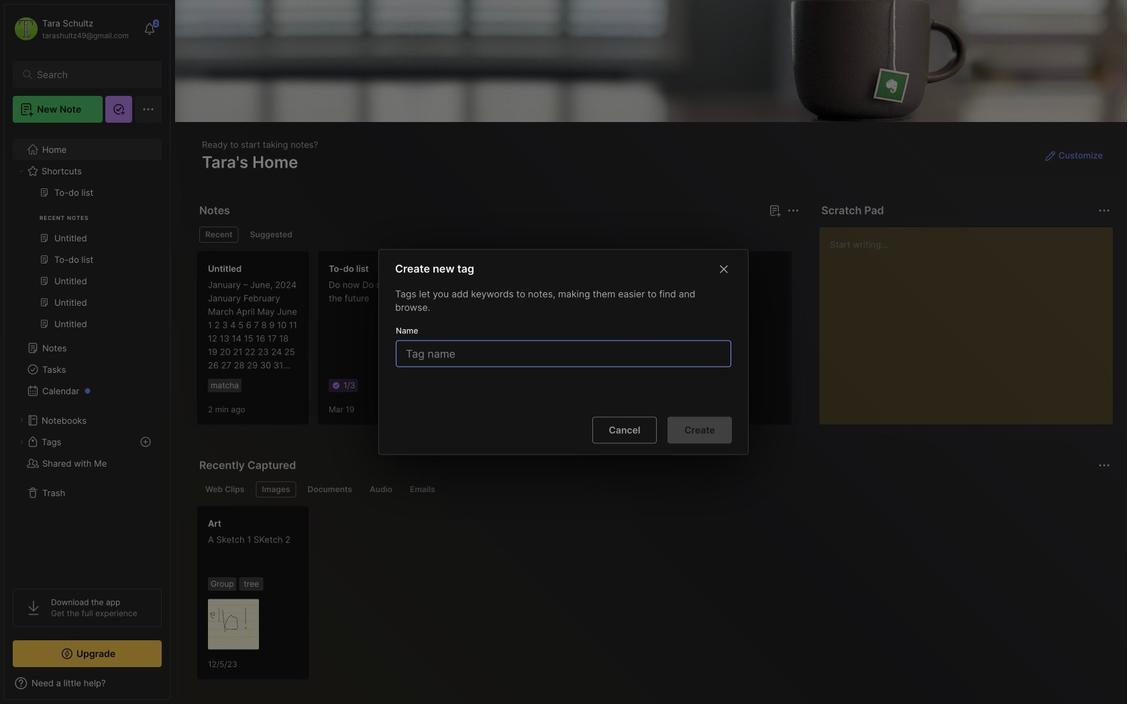 Task type: locate. For each thing, give the bounding box(es) containing it.
tree
[[5, 131, 170, 577]]

0 vertical spatial tab list
[[199, 227, 797, 243]]

1 vertical spatial tab list
[[199, 482, 1109, 498]]

tree inside main element
[[5, 131, 170, 577]]

group
[[13, 182, 161, 343]]

tab
[[199, 227, 239, 243], [244, 227, 298, 243], [199, 482, 251, 498], [256, 482, 296, 498], [302, 482, 358, 498], [364, 482, 399, 498], [404, 482, 441, 498]]

None search field
[[37, 66, 144, 83]]

row group
[[197, 251, 1127, 434]]

tab list
[[199, 227, 797, 243], [199, 482, 1109, 498]]

Search text field
[[37, 68, 144, 81]]

none search field inside main element
[[37, 66, 144, 83]]

expand tags image
[[17, 438, 26, 446]]



Task type: describe. For each thing, give the bounding box(es) containing it.
2 tab list from the top
[[199, 482, 1109, 498]]

Start writing… text field
[[830, 228, 1113, 414]]

main element
[[0, 0, 174, 705]]

thumbnail image
[[208, 599, 259, 650]]

expand notebooks image
[[17, 417, 26, 425]]

1 tab list from the top
[[199, 227, 797, 243]]

close image
[[716, 261, 732, 278]]

Tag name text field
[[405, 341, 725, 367]]

group inside "tree"
[[13, 182, 161, 343]]



Task type: vqa. For each thing, say whether or not it's contained in the screenshot.
Close image
yes



